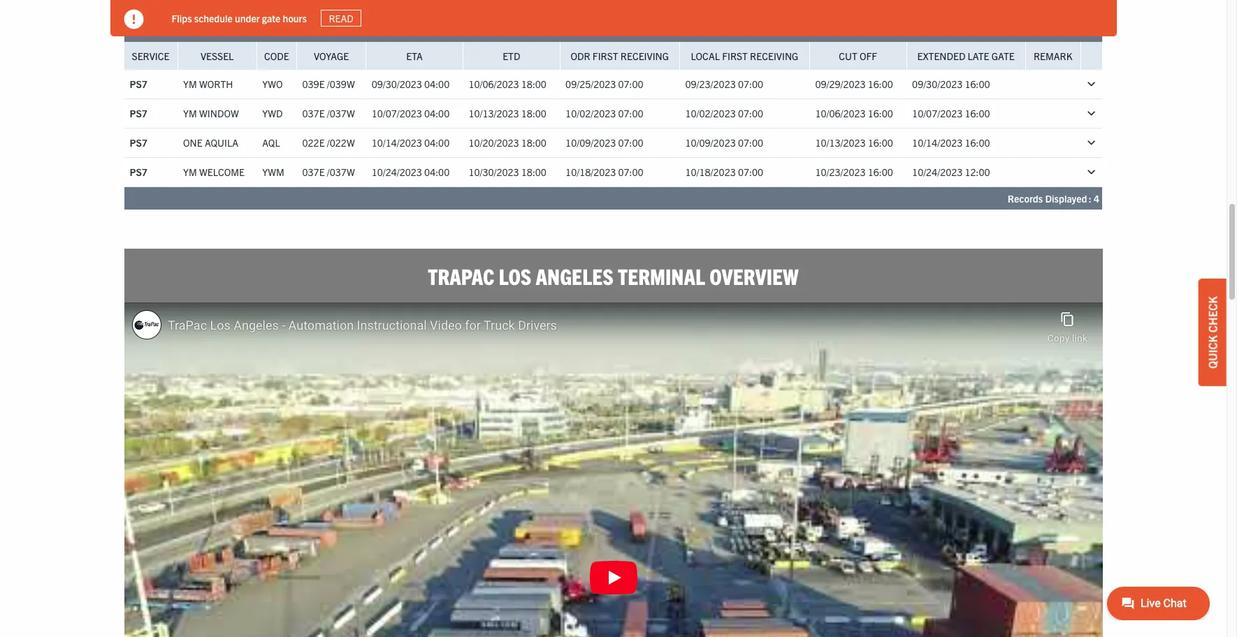 Task type: describe. For each thing, give the bounding box(es) containing it.
10/30/2023
[[469, 166, 519, 178]]

read
[[329, 12, 354, 24]]

10/14/2023 for 10/14/2023 04:00
[[372, 136, 422, 149]]

12:00
[[965, 166, 991, 178]]

cut
[[839, 49, 858, 62]]

1 10/02/2023 07:00 from the left
[[566, 107, 644, 120]]

10/14/2023 16:00
[[913, 136, 991, 149]]

09/23/2023
[[686, 78, 736, 90]]

2 10/09/2023 07:00 from the left
[[686, 136, 764, 149]]

16:00 for 09/29/2023 16:00
[[868, 78, 894, 90]]

eta
[[406, 49, 423, 62]]

09/25/2023 07:00
[[566, 78, 644, 90]]

09/29/2023 16:00
[[816, 78, 894, 90]]

etd
[[503, 49, 521, 62]]

cut off
[[839, 49, 878, 62]]

off
[[860, 49, 878, 62]]

ywo
[[262, 78, 283, 90]]

records displayed : 4
[[1008, 192, 1100, 205]]

09/29/2023
[[816, 78, 866, 90]]

receiving for local first receiving
[[750, 49, 799, 62]]

read link
[[321, 10, 362, 27]]

gate
[[992, 49, 1015, 62]]

displayed
[[1046, 192, 1088, 205]]

04:00 for 09/30/2023 04:00
[[425, 78, 450, 90]]

2 10/18/2023 07:00 from the left
[[686, 166, 764, 178]]

range:
[[551, 21, 581, 34]]

039e    /039w
[[302, 78, 355, 90]]

04:00 for 10/14/2023 04:00
[[425, 136, 450, 149]]

ps7 for one aquila
[[130, 136, 147, 149]]

18:00 for 10/30/2023 18:00
[[521, 166, 547, 178]]

quick check
[[1206, 297, 1220, 369]]

10/07/2023 for 10/07/2023 16:00
[[913, 107, 963, 120]]

odr first receiving
[[571, 49, 669, 62]]

18:00 for 10/13/2023 18:00
[[521, 107, 547, 120]]

schedule
[[194, 12, 233, 24]]

09/30/2023 04:00
[[372, 78, 450, 90]]

aquila
[[205, 136, 238, 149]]

welcome
[[199, 166, 245, 178]]

09/23/2023 07:00
[[686, 78, 764, 90]]

16:00 for 10/13/2023 16:00
[[868, 136, 894, 149]]

ym welcome
[[183, 166, 245, 178]]

037e for ywd
[[302, 107, 325, 120]]

ym for ym worth
[[183, 78, 197, 90]]

/037w for 10/07/2023 04:00
[[327, 107, 355, 120]]

2 10/09/2023 from the left
[[686, 136, 736, 149]]

10/14/2023 for 10/14/2023 16:00
[[913, 136, 963, 149]]

quick
[[1206, 335, 1220, 369]]

late
[[968, 49, 990, 62]]

037e    /037w for 10/07/2023 04:00
[[302, 107, 355, 120]]

receiving for odr first receiving
[[621, 49, 669, 62]]

10/06/2023 for 10/06/2023 16:00
[[816, 107, 866, 120]]

04:00 for 10/07/2023 04:00
[[425, 107, 450, 120]]

16:00 for 10/06/2023 16:00
[[868, 107, 894, 120]]

quick check link
[[1199, 279, 1227, 387]]

records
[[1008, 192, 1043, 205]]

16:00 for 10/07/2023 16:00
[[965, 107, 991, 120]]

trapac
[[428, 262, 495, 289]]

10/23/2023 16:00
[[816, 166, 894, 178]]

:
[[1089, 192, 1092, 205]]

ywm
[[262, 166, 284, 178]]

under
[[235, 12, 260, 24]]

10/13/2023 18:00
[[469, 107, 547, 120]]

extended late gate
[[918, 49, 1015, 62]]

18:00 for 10/06/2023 18:00
[[521, 78, 547, 90]]

10/06/2023 16:00
[[816, 107, 894, 120]]

10/24/2023 12:00
[[913, 166, 991, 178]]

ym for ym welcome
[[183, 166, 197, 178]]

1 10/18/2023 07:00 from the left
[[566, 166, 644, 178]]

10/20/2023
[[469, 136, 519, 149]]

10/06/2023 for 10/06/2023 18:00
[[469, 78, 519, 90]]

remark
[[1034, 49, 1073, 62]]

aql
[[262, 136, 280, 149]]



Task type: locate. For each thing, give the bounding box(es) containing it.
1 vertical spatial 037e    /037w
[[302, 166, 355, 178]]

1 vertical spatial /037w
[[327, 166, 355, 178]]

local
[[691, 49, 720, 62]]

10/07/2023
[[372, 107, 422, 120], [913, 107, 963, 120]]

1 10/14/2023 from the left
[[372, 136, 422, 149]]

1 10/09/2023 from the left
[[566, 136, 616, 149]]

date
[[529, 21, 549, 34]]

10/30/2023 18:00
[[469, 166, 547, 178]]

ym for ym window
[[183, 107, 197, 120]]

10/24/2023 for 10/24/2023 12:00
[[913, 166, 963, 178]]

local first receiving
[[691, 49, 799, 62]]

1 receiving from the left
[[621, 49, 669, 62]]

10/14/2023 up 10/24/2023 04:00
[[372, 136, 422, 149]]

16:00 for 10/14/2023 16:00
[[965, 136, 991, 149]]

1 vertical spatial 10/13/2023
[[816, 136, 866, 149]]

1 ps7 from the top
[[130, 78, 147, 90]]

0 horizontal spatial 10/14/2023
[[372, 136, 422, 149]]

2 ps7 from the top
[[130, 107, 147, 120]]

1 10/02/2023 from the left
[[566, 107, 616, 120]]

window
[[199, 107, 239, 120]]

angeles
[[536, 262, 614, 289]]

10/02/2023 07:00 down 09/25/2023 07:00
[[566, 107, 644, 120]]

3 18:00 from the top
[[521, 136, 547, 149]]

service
[[132, 49, 170, 62]]

1 18:00 from the top
[[521, 78, 547, 90]]

16:00 up 10/23/2023 16:00 on the top of page
[[868, 136, 894, 149]]

1 horizontal spatial 10/09/2023 07:00
[[686, 136, 764, 149]]

2 /037w from the top
[[327, 166, 355, 178]]

receiving up 09/23/2023 07:00
[[750, 49, 799, 62]]

07:00
[[618, 78, 644, 90], [738, 78, 764, 90], [618, 107, 644, 120], [738, 107, 764, 120], [618, 136, 644, 149], [738, 136, 764, 149], [618, 166, 644, 178], [738, 166, 764, 178]]

18:00 up 10/13/2023 18:00
[[521, 78, 547, 90]]

1 10/18/2023 from the left
[[566, 166, 616, 178]]

1 10/07/2023 from the left
[[372, 107, 422, 120]]

1 horizontal spatial 10/18/2023 07:00
[[686, 166, 764, 178]]

10/06/2023
[[469, 78, 519, 90], [816, 107, 866, 120]]

04:00 up 10/07/2023 04:00
[[425, 78, 450, 90]]

039e
[[302, 78, 325, 90]]

1 horizontal spatial 10/02/2023 07:00
[[686, 107, 764, 120]]

receiving down to
[[621, 49, 669, 62]]

1 ym from the top
[[183, 78, 197, 90]]

16:00 for 09/30/2023 16:00
[[965, 78, 991, 90]]

0 vertical spatial ym
[[183, 78, 197, 90]]

first for local
[[722, 49, 748, 62]]

10/09/2023 down "09/25/2023"
[[566, 136, 616, 149]]

037e down 022e
[[302, 166, 325, 178]]

037e up 022e
[[302, 107, 325, 120]]

1 vertical spatial 037e
[[302, 166, 325, 178]]

one aquila
[[183, 136, 238, 149]]

09/30/2023 down extended
[[913, 78, 963, 90]]

3 ps7 from the top
[[130, 136, 147, 149]]

1 horizontal spatial first
[[722, 49, 748, 62]]

code
[[264, 49, 289, 62]]

4 ps7 from the top
[[130, 166, 147, 178]]

10/03/2023
[[583, 21, 634, 34]]

037e    /037w
[[302, 107, 355, 120], [302, 166, 355, 178]]

2 18:00 from the top
[[521, 107, 547, 120]]

0 horizontal spatial 10/24/2023
[[372, 166, 422, 178]]

10/18/2023 07:00
[[566, 166, 644, 178], [686, 166, 764, 178]]

first right the odr
[[593, 49, 619, 62]]

0 vertical spatial 037e    /037w
[[302, 107, 355, 120]]

1 10/24/2023 from the left
[[372, 166, 422, 178]]

ym left window
[[183, 107, 197, 120]]

4
[[1094, 192, 1100, 205]]

10/02/2023 07:00
[[566, 107, 644, 120], [686, 107, 764, 120]]

10/02/2023 07:00 down 09/23/2023 07:00
[[686, 107, 764, 120]]

09/30/2023 16:00
[[913, 78, 991, 90]]

first right local at the right of the page
[[722, 49, 748, 62]]

037e    /037w down "022e    /022w" on the top of page
[[302, 166, 355, 178]]

2 10/24/2023 from the left
[[913, 166, 963, 178]]

overview
[[710, 262, 799, 289]]

10/02/2023 down 09/23/2023
[[686, 107, 736, 120]]

2 10/02/2023 from the left
[[686, 107, 736, 120]]

ps7
[[130, 78, 147, 90], [130, 107, 147, 120], [130, 136, 147, 149], [130, 166, 147, 178]]

04:00 for 10/24/2023 04:00
[[425, 166, 450, 178]]

1 horizontal spatial 10/07/2023
[[913, 107, 963, 120]]

3 04:00 from the top
[[425, 136, 450, 149]]

0 vertical spatial 10/13/2023
[[469, 107, 519, 120]]

first for odr
[[593, 49, 619, 62]]

04:00 up 10/14/2023 04:00
[[425, 107, 450, 120]]

2 10/18/2023 from the left
[[686, 166, 736, 178]]

first
[[593, 49, 619, 62], [722, 49, 748, 62]]

18:00 for 10/20/2023 18:00
[[521, 136, 547, 149]]

16:00 down 09/29/2023 16:00 on the top right of page
[[868, 107, 894, 120]]

10/07/2023 04:00
[[372, 107, 450, 120]]

18:00 down '10/06/2023 18:00' at the left
[[521, 107, 547, 120]]

10/20/2023 18:00
[[469, 136, 547, 149]]

10/14/2023 04:00
[[372, 136, 450, 149]]

gate
[[262, 12, 281, 24]]

0 vertical spatial 10/06/2023
[[469, 78, 519, 90]]

04:00 down 10/14/2023 04:00
[[425, 166, 450, 178]]

11/03/2023
[[647, 21, 698, 34]]

0 horizontal spatial 10/18/2023 07:00
[[566, 166, 644, 178]]

16:00 up 10/14/2023 16:00
[[965, 107, 991, 120]]

vessel
[[201, 49, 234, 62]]

1 horizontal spatial 10/14/2023
[[913, 136, 963, 149]]

1 first from the left
[[593, 49, 619, 62]]

16:00 up 12:00
[[965, 136, 991, 149]]

2 09/30/2023 from the left
[[913, 78, 963, 90]]

2 receiving from the left
[[750, 49, 799, 62]]

09/30/2023 for 09/30/2023 04:00
[[372, 78, 422, 90]]

4 04:00 from the top
[[425, 166, 450, 178]]

10/07/2023 down 09/30/2023 16:00
[[913, 107, 963, 120]]

ywd
[[262, 107, 283, 120]]

one
[[183, 136, 203, 149]]

1 horizontal spatial 10/18/2023
[[686, 166, 736, 178]]

0 horizontal spatial 10/02/2023
[[566, 107, 616, 120]]

1 horizontal spatial receiving
[[750, 49, 799, 62]]

10/13/2023 for 10/13/2023 16:00
[[816, 136, 866, 149]]

0 horizontal spatial 10/06/2023
[[469, 78, 519, 90]]

10/13/2023 16:00
[[816, 136, 894, 149]]

10/24/2023
[[372, 166, 422, 178], [913, 166, 963, 178]]

2 first from the left
[[722, 49, 748, 62]]

10/13/2023 up 10/20/2023
[[469, 107, 519, 120]]

09/25/2023
[[566, 78, 616, 90]]

1 037e from the top
[[302, 107, 325, 120]]

los
[[499, 262, 532, 289]]

odr
[[571, 49, 591, 62]]

037e    /037w down 039e    /039w
[[302, 107, 355, 120]]

2 037e from the top
[[302, 166, 325, 178]]

ym left worth
[[183, 78, 197, 90]]

1 /037w from the top
[[327, 107, 355, 120]]

worth
[[199, 78, 233, 90]]

ps7 for ym worth
[[130, 78, 147, 90]]

10/24/2023 for 10/24/2023 04:00
[[372, 166, 422, 178]]

16:00 for 10/23/2023 16:00
[[868, 166, 894, 178]]

0 horizontal spatial 10/02/2023 07:00
[[566, 107, 644, 120]]

terminal
[[618, 262, 706, 289]]

2 04:00 from the top
[[425, 107, 450, 120]]

2 037e    /037w from the top
[[302, 166, 355, 178]]

ym down one
[[183, 166, 197, 178]]

1 vertical spatial 10/06/2023
[[816, 107, 866, 120]]

10/07/2023 for 10/07/2023 04:00
[[372, 107, 422, 120]]

0 horizontal spatial 10/07/2023
[[372, 107, 422, 120]]

1 horizontal spatial 09/30/2023
[[913, 78, 963, 90]]

09/30/2023
[[372, 78, 422, 90], [913, 78, 963, 90]]

0 vertical spatial 037e
[[302, 107, 325, 120]]

04:00
[[425, 78, 450, 90], [425, 107, 450, 120], [425, 136, 450, 149], [425, 166, 450, 178]]

10/13/2023
[[469, 107, 519, 120], [816, 136, 866, 149]]

10/06/2023 18:00
[[469, 78, 547, 90]]

10/07/2023 down the 09/30/2023 04:00
[[372, 107, 422, 120]]

10/24/2023 04:00
[[372, 166, 450, 178]]

0 horizontal spatial 10/09/2023
[[566, 136, 616, 149]]

0 vertical spatial /037w
[[327, 107, 355, 120]]

09/30/2023 for 09/30/2023 16:00
[[913, 78, 963, 90]]

2 vertical spatial ym
[[183, 166, 197, 178]]

022e
[[302, 136, 325, 149]]

037e
[[302, 107, 325, 120], [302, 166, 325, 178]]

2 10/07/2023 from the left
[[913, 107, 963, 120]]

/037w
[[327, 107, 355, 120], [327, 166, 355, 178]]

voyage
[[314, 49, 349, 62]]

10/24/2023 down 10/14/2023 16:00
[[913, 166, 963, 178]]

10/07/2023 16:00
[[913, 107, 991, 120]]

/037w for 10/24/2023 04:00
[[327, 166, 355, 178]]

/037w down /022w
[[327, 166, 355, 178]]

10/14/2023 down 10/07/2023 16:00
[[913, 136, 963, 149]]

1 vertical spatial ym
[[183, 107, 197, 120]]

10/09/2023 07:00
[[566, 136, 644, 149], [686, 136, 764, 149]]

ym
[[183, 78, 197, 90], [183, 107, 197, 120], [183, 166, 197, 178]]

1 04:00 from the top
[[425, 78, 450, 90]]

10/06/2023 up 10/13/2023 18:00
[[469, 78, 519, 90]]

flips schedule under gate hours
[[172, 12, 307, 24]]

trapac los angeles terminal overview
[[428, 262, 799, 289]]

extended
[[918, 49, 966, 62]]

0 horizontal spatial 09/30/2023
[[372, 78, 422, 90]]

2 10/14/2023 from the left
[[913, 136, 963, 149]]

/022w
[[327, 136, 355, 149]]

flips
[[172, 12, 192, 24]]

0 horizontal spatial 10/13/2023
[[469, 107, 519, 120]]

10/06/2023 down 09/29/2023
[[816, 107, 866, 120]]

1 horizontal spatial 10/24/2023
[[913, 166, 963, 178]]

check
[[1206, 297, 1220, 333]]

10/09/2023 07:00 down 09/23/2023 07:00
[[686, 136, 764, 149]]

0 horizontal spatial 10/09/2023 07:00
[[566, 136, 644, 149]]

to
[[636, 21, 645, 34]]

2 ym from the top
[[183, 107, 197, 120]]

10/02/2023
[[566, 107, 616, 120], [686, 107, 736, 120]]

/039w
[[327, 78, 355, 90]]

1 horizontal spatial 10/13/2023
[[816, 136, 866, 149]]

1 09/30/2023 from the left
[[372, 78, 422, 90]]

10/09/2023 07:00 down 09/25/2023 07:00
[[566, 136, 644, 149]]

10/09/2023 down 09/23/2023
[[686, 136, 736, 149]]

ps7 for ym welcome
[[130, 166, 147, 178]]

date range: 10/03/2023 to 11/03/2023
[[529, 21, 698, 34]]

2 10/02/2023 07:00 from the left
[[686, 107, 764, 120]]

10/23/2023
[[816, 166, 866, 178]]

037e    /037w for 10/24/2023 04:00
[[302, 166, 355, 178]]

hours
[[283, 12, 307, 24]]

10/18/2023
[[566, 166, 616, 178], [686, 166, 736, 178]]

10/14/2023
[[372, 136, 422, 149], [913, 136, 963, 149]]

10/13/2023 for 10/13/2023 18:00
[[469, 107, 519, 120]]

10/02/2023 down "09/25/2023"
[[566, 107, 616, 120]]

ym window
[[183, 107, 239, 120]]

037e for ywm
[[302, 166, 325, 178]]

04:00 down 10/07/2023 04:00
[[425, 136, 450, 149]]

16:00 down off
[[868, 78, 894, 90]]

09/30/2023 up 10/07/2023 04:00
[[372, 78, 422, 90]]

4 18:00 from the top
[[521, 166, 547, 178]]

/037w down /039w
[[327, 107, 355, 120]]

1 037e    /037w from the top
[[302, 107, 355, 120]]

ym worth
[[183, 78, 233, 90]]

10/13/2023 up 10/23/2023
[[816, 136, 866, 149]]

solid image
[[124, 10, 144, 29]]

16:00 down the late at the top right of page
[[965, 78, 991, 90]]

10/09/2023
[[566, 136, 616, 149], [686, 136, 736, 149]]

0 horizontal spatial receiving
[[621, 49, 669, 62]]

18:00 down "10/20/2023 18:00"
[[521, 166, 547, 178]]

3 ym from the top
[[183, 166, 197, 178]]

10/24/2023 down 10/14/2023 04:00
[[372, 166, 422, 178]]

0 horizontal spatial first
[[593, 49, 619, 62]]

18:00 down 10/13/2023 18:00
[[521, 136, 547, 149]]

1 horizontal spatial 10/09/2023
[[686, 136, 736, 149]]

1 horizontal spatial 10/06/2023
[[816, 107, 866, 120]]

16:00 down '10/13/2023 16:00'
[[868, 166, 894, 178]]

0 horizontal spatial 10/18/2023
[[566, 166, 616, 178]]

ps7 for ym window
[[130, 107, 147, 120]]

1 horizontal spatial 10/02/2023
[[686, 107, 736, 120]]

022e    /022w
[[302, 136, 355, 149]]

1 10/09/2023 07:00 from the left
[[566, 136, 644, 149]]



Task type: vqa. For each thing, say whether or not it's contained in the screenshot.


